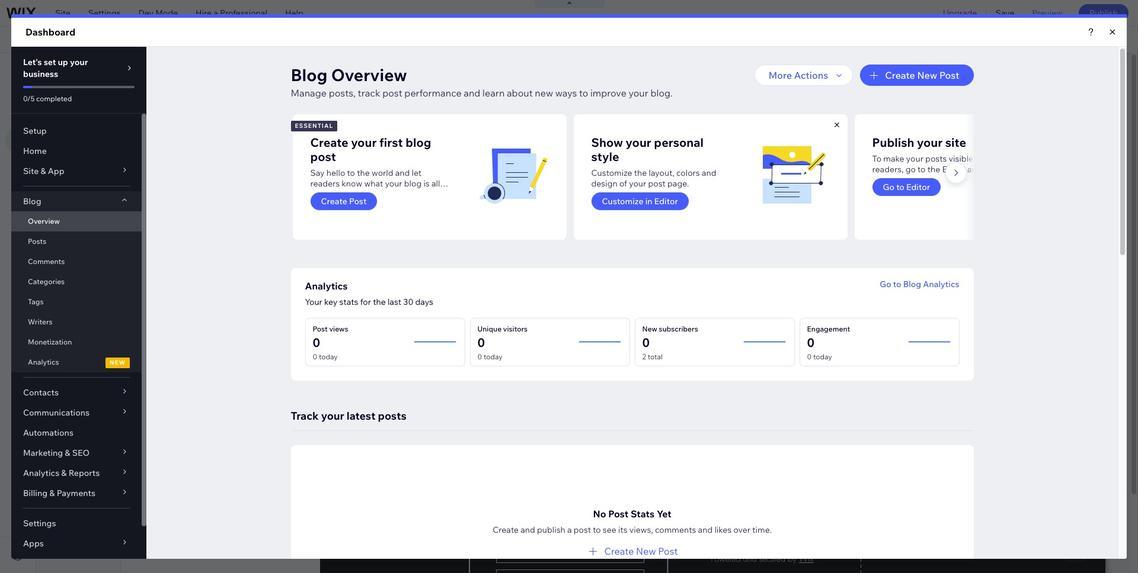 Task type: vqa. For each thing, say whether or not it's contained in the screenshot.
Theme within button
no



Task type: describe. For each thing, give the bounding box(es) containing it.
pages for blog
[[155, 95, 179, 106]]

domain
[[372, 34, 402, 45]]

tools
[[1044, 34, 1064, 45]]

site for site
[[55, 8, 70, 18]]

professional
[[220, 8, 267, 18]]

preview button
[[1023, 0, 1072, 26]]

settings
[[88, 8, 121, 18]]

100%
[[989, 34, 1010, 45]]

mode
[[155, 8, 178, 18]]

blog
[[45, 34, 68, 45]]

blog pages
[[135, 95, 179, 106]]

your
[[352, 34, 370, 45]]

connect
[[317, 34, 351, 45]]

upgrade
[[943, 8, 977, 18]]

https://www.wix.com/mysite connect your domain
[[204, 34, 402, 45]]

dev mode
[[138, 8, 178, 18]]

publish
[[1090, 8, 1118, 18]]

search button
[[1076, 27, 1138, 53]]

preview
[[1032, 8, 1063, 18]]

site menu
[[50, 96, 90, 107]]



Task type: locate. For each thing, give the bounding box(es) containing it.
pages right the blog
[[155, 95, 179, 106]]

pages left the 'and'
[[71, 65, 98, 76]]

0 vertical spatial menu
[[120, 65, 145, 76]]

hire
[[196, 8, 212, 18]]

0 vertical spatial site
[[55, 8, 70, 18]]

hire a professional
[[196, 8, 267, 18]]

site up the blog
[[55, 8, 70, 18]]

a
[[214, 8, 218, 18]]

menu right the 'and'
[[120, 65, 145, 76]]

blog
[[135, 95, 153, 106]]

and
[[100, 65, 118, 76]]

1 vertical spatial pages
[[155, 95, 179, 106]]

menu
[[120, 65, 145, 76], [68, 96, 90, 107]]

1 vertical spatial site
[[50, 65, 69, 76]]

save
[[996, 8, 1015, 18]]

site for site menu
[[50, 96, 66, 107]]

0 vertical spatial pages
[[71, 65, 98, 76]]

1 vertical spatial menu
[[68, 96, 90, 107]]

pages
[[71, 65, 98, 76], [155, 95, 179, 106]]

site
[[55, 8, 70, 18], [50, 65, 69, 76], [50, 96, 66, 107]]

site pages and menu
[[50, 65, 145, 76]]

site for site pages and menu
[[50, 65, 69, 76]]

0 horizontal spatial pages
[[71, 65, 98, 76]]

menu down site pages and menu
[[68, 96, 90, 107]]

site down the blog
[[50, 65, 69, 76]]

100% button
[[970, 27, 1018, 53]]

publish button
[[1079, 4, 1129, 22]]

search
[[1100, 34, 1128, 45]]

dev
[[138, 8, 154, 18]]

https://www.wix.com/mysite
[[204, 34, 312, 45]]

1 horizontal spatial pages
[[155, 95, 179, 106]]

site down site pages and menu
[[50, 96, 66, 107]]

pages for site
[[71, 65, 98, 76]]

2 vertical spatial site
[[50, 96, 66, 107]]

1 horizontal spatial menu
[[120, 65, 145, 76]]

tools button
[[1019, 27, 1075, 53]]

help
[[285, 8, 303, 18]]

0 horizontal spatial menu
[[68, 96, 90, 107]]

save button
[[987, 0, 1023, 26]]



